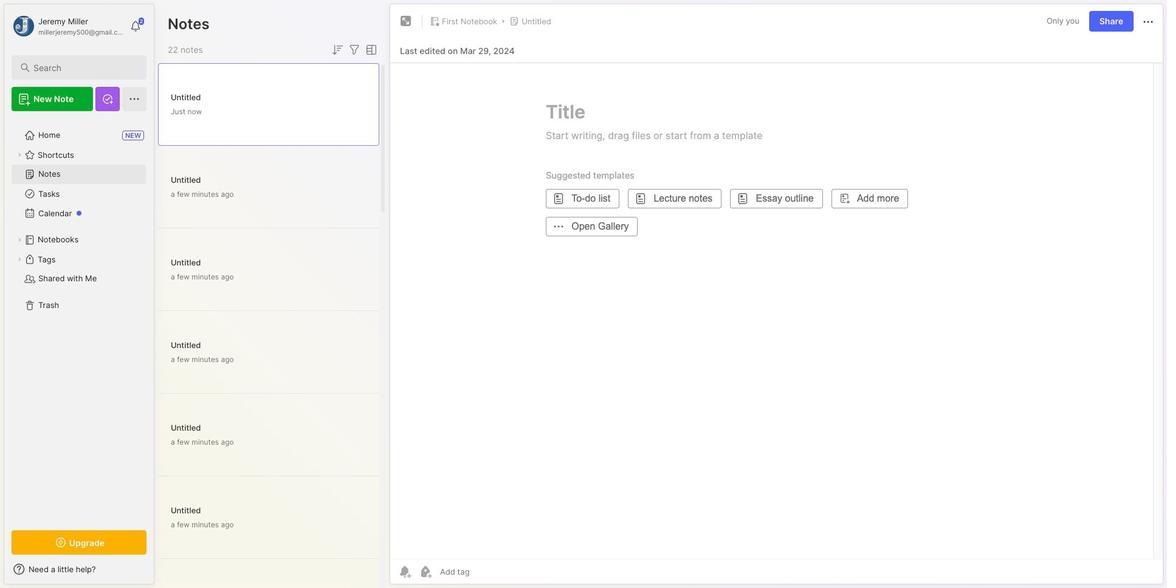 Task type: locate. For each thing, give the bounding box(es) containing it.
add tag image
[[418, 565, 433, 579]]

add a reminder image
[[398, 565, 412, 579]]

More actions field
[[1141, 13, 1155, 29]]

expand note image
[[399, 14, 413, 29]]

View options field
[[362, 43, 379, 57]]

none search field inside main element
[[33, 60, 136, 75]]

None search field
[[33, 60, 136, 75]]

tree
[[4, 119, 154, 520]]

click to collapse image
[[153, 566, 163, 580]]

Add filters field
[[347, 43, 362, 57]]

Account field
[[12, 14, 124, 38]]

expand notebooks image
[[16, 236, 23, 244]]

add filters image
[[347, 43, 362, 57]]

more actions image
[[1141, 14, 1155, 29]]



Task type: vqa. For each thing, say whether or not it's contained in the screenshot.
TERRY TURTLE 'link' in the top of the page
no



Task type: describe. For each thing, give the bounding box(es) containing it.
Search text field
[[33, 62, 136, 74]]

Note Editor text field
[[390, 63, 1163, 559]]

Sort options field
[[330, 43, 345, 57]]

tree inside main element
[[4, 119, 154, 520]]

note window element
[[390, 4, 1163, 588]]

expand tags image
[[16, 256, 23, 263]]

main element
[[0, 0, 158, 588]]

WHAT'S NEW field
[[4, 560, 154, 579]]

Add tag field
[[439, 567, 531, 577]]



